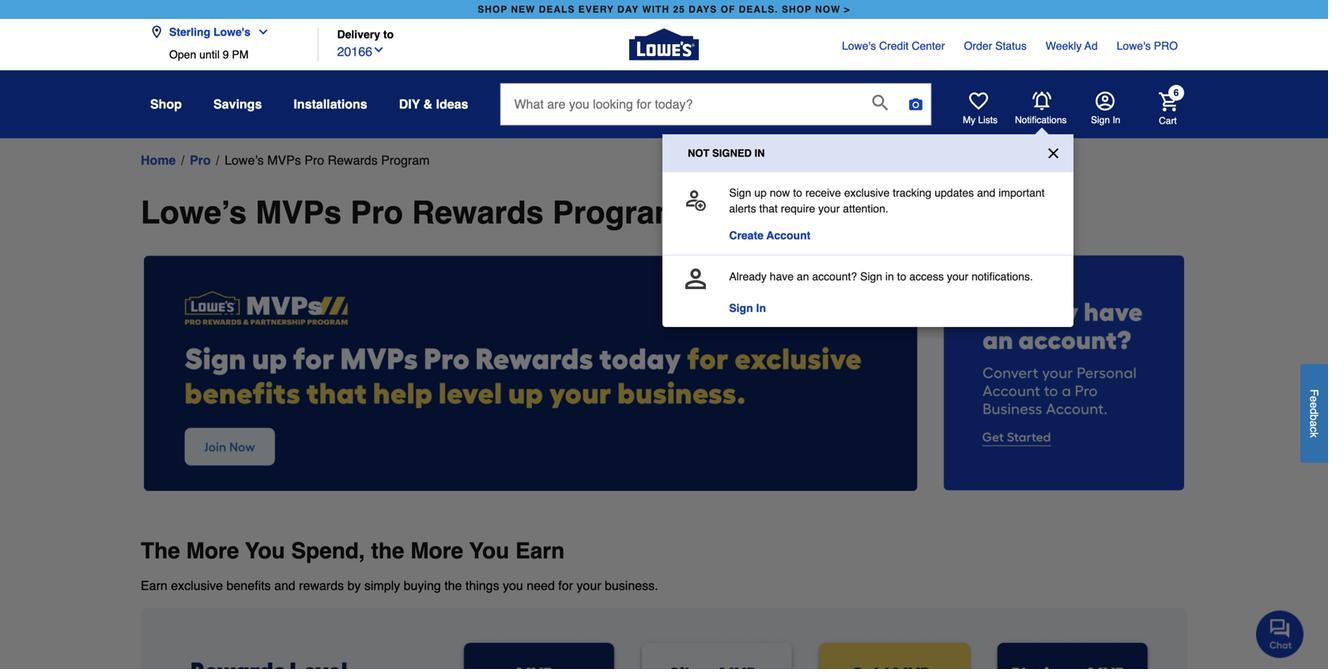 Task type: locate. For each thing, give the bounding box(es) containing it.
you
[[503, 579, 523, 594]]

0 horizontal spatial your
[[577, 579, 602, 594]]

0 horizontal spatial the
[[371, 539, 405, 565]]

1 horizontal spatial to
[[794, 187, 803, 199]]

0 vertical spatial mvps
[[267, 153, 301, 168]]

2 shop from the left
[[782, 4, 812, 15]]

you up benefits
[[245, 539, 285, 565]]

2 e from the top
[[1309, 403, 1321, 409]]

1 horizontal spatial program
[[553, 195, 683, 231]]

b
[[1309, 415, 1321, 421]]

camera image
[[908, 97, 924, 112]]

already have an account? convert your personal account to a pro business account. image
[[944, 255, 1185, 491]]

every
[[579, 4, 614, 15]]

ideas
[[436, 97, 469, 112]]

create account
[[730, 229, 811, 242]]

0 horizontal spatial in
[[757, 302, 766, 315]]

delivery to
[[337, 28, 394, 41]]

mvps down lowe's mvps pro rewards program 'link'
[[256, 195, 342, 231]]

important
[[999, 187, 1045, 199]]

1 more from the left
[[186, 539, 239, 565]]

0 vertical spatial earn
[[516, 539, 565, 565]]

your inside the 'sign up now to receive exclusive tracking updates and important alerts that require your attention.'
[[819, 202, 840, 215]]

0 horizontal spatial you
[[245, 539, 285, 565]]

my
[[963, 115, 976, 126]]

sign down lowe's home improvement account icon
[[1092, 115, 1111, 126]]

your right for
[[577, 579, 602, 594]]

exclusive up attention.
[[845, 187, 890, 199]]

lowe's down pro link
[[141, 195, 247, 231]]

shop
[[150, 97, 182, 112]]

&
[[424, 97, 433, 112]]

your for attention.
[[819, 202, 840, 215]]

lowe's right pro link
[[225, 153, 264, 168]]

to
[[384, 28, 394, 41], [794, 187, 803, 199], [898, 271, 907, 283]]

1 vertical spatial mvps
[[256, 195, 342, 231]]

0 horizontal spatial program
[[381, 153, 430, 168]]

program
[[381, 153, 430, 168], [553, 195, 683, 231]]

lowe's
[[225, 153, 264, 168], [141, 195, 247, 231]]

to right the in
[[898, 271, 907, 283]]

0 vertical spatial the
[[371, 539, 405, 565]]

0 horizontal spatial to
[[384, 28, 394, 41]]

0 vertical spatial rewards
[[328, 153, 378, 168]]

1 vertical spatial sign in
[[730, 302, 766, 315]]

0 horizontal spatial lowe's
[[214, 26, 251, 38]]

shop
[[478, 4, 508, 15], [782, 4, 812, 15]]

sign up alerts
[[730, 187, 752, 199]]

lowe's for lowe's pro
[[1117, 40, 1152, 52]]

2 horizontal spatial your
[[947, 271, 969, 283]]

you up things
[[470, 539, 510, 565]]

1 horizontal spatial pro
[[305, 153, 324, 168]]

diy & ideas
[[399, 97, 469, 112]]

for
[[559, 579, 573, 594]]

sign in down already
[[730, 302, 766, 315]]

to up require
[[794, 187, 803, 199]]

0 vertical spatial to
[[384, 28, 394, 41]]

more
[[186, 539, 239, 565], [411, 539, 464, 565]]

2 vertical spatial to
[[898, 271, 907, 283]]

1 you from the left
[[245, 539, 285, 565]]

0 vertical spatial in
[[1113, 115, 1121, 126]]

savings
[[214, 97, 262, 112]]

sign inside the 'sign up now to receive exclusive tracking updates and important alerts that require your attention.'
[[730, 187, 752, 199]]

1 vertical spatial and
[[274, 579, 296, 594]]

0 horizontal spatial earn
[[141, 579, 168, 594]]

by
[[348, 579, 361, 594]]

more up benefits
[[186, 539, 239, 565]]

search image
[[873, 95, 889, 111]]

lists
[[979, 115, 998, 126]]

1 e from the top
[[1309, 397, 1321, 403]]

0 horizontal spatial pro
[[190, 153, 211, 168]]

sign in button
[[1092, 92, 1121, 127]]

installations button
[[294, 90, 368, 119]]

1 horizontal spatial in
[[1113, 115, 1121, 126]]

0 horizontal spatial shop
[[478, 4, 508, 15]]

0 vertical spatial program
[[381, 153, 430, 168]]

lowe's inside lowe's credit center link
[[842, 40, 877, 52]]

lowe's left "credit"
[[842, 40, 877, 52]]

order
[[965, 40, 993, 52]]

and
[[978, 187, 996, 199], [274, 579, 296, 594]]

in inside button
[[1113, 115, 1121, 126]]

lowe's inside 'link'
[[225, 153, 264, 168]]

earn down the
[[141, 579, 168, 594]]

shop new deals every day with 25 days of deals. shop now > link
[[475, 0, 854, 19]]

0 vertical spatial your
[[819, 202, 840, 215]]

attention.
[[843, 202, 889, 215]]

1 horizontal spatial shop
[[782, 4, 812, 15]]

0 horizontal spatial rewards
[[328, 153, 378, 168]]

and right updates at the right top
[[978, 187, 996, 199]]

Search Query text field
[[501, 84, 860, 125]]

pro down installations button
[[305, 153, 324, 168]]

1 horizontal spatial and
[[978, 187, 996, 199]]

lowe's mvps pro rewards program
[[225, 153, 430, 168], [141, 195, 683, 231]]

your down receive
[[819, 202, 840, 215]]

the up 'simply'
[[371, 539, 405, 565]]

order status link
[[965, 38, 1027, 54]]

status
[[996, 40, 1027, 52]]

lowe's left pro
[[1117, 40, 1152, 52]]

pro right home
[[190, 153, 211, 168]]

shop left "new"
[[478, 4, 508, 15]]

more up buying
[[411, 539, 464, 565]]

20166 button
[[337, 41, 385, 61]]

2 horizontal spatial lowe's
[[1117, 40, 1152, 52]]

6
[[1174, 87, 1180, 98]]

sign left the in
[[861, 271, 883, 283]]

1 horizontal spatial exclusive
[[845, 187, 890, 199]]

open until 9 pm
[[169, 48, 249, 61]]

lowe's home improvement notification center image
[[1033, 92, 1052, 111]]

mvps inside 'link'
[[267, 153, 301, 168]]

lowe's for lowe's credit center
[[842, 40, 877, 52]]

exclusive
[[845, 187, 890, 199], [171, 579, 223, 594]]

1 vertical spatial the
[[445, 579, 462, 594]]

0 horizontal spatial exclusive
[[171, 579, 223, 594]]

lowe's up "9"
[[214, 26, 251, 38]]

1 vertical spatial in
[[757, 302, 766, 315]]

pro down lowe's mvps pro rewards program 'link'
[[351, 195, 403, 231]]

lowe's mvps pro rewards program link
[[225, 151, 430, 170]]

1 vertical spatial lowe's
[[141, 195, 247, 231]]

sign in down lowe's home improvement account icon
[[1092, 115, 1121, 126]]

mvps
[[267, 153, 301, 168], [256, 195, 342, 231]]

to up chevron down image
[[384, 28, 394, 41]]

pro
[[1155, 40, 1179, 52]]

earn
[[516, 539, 565, 565], [141, 579, 168, 594]]

your
[[819, 202, 840, 215], [947, 271, 969, 283], [577, 579, 602, 594]]

lowe's credit center
[[842, 40, 946, 52]]

weekly ad link
[[1046, 38, 1098, 54]]

0 horizontal spatial more
[[186, 539, 239, 565]]

sterling lowe's button
[[150, 16, 276, 48]]

sterling
[[169, 26, 210, 38]]

shop left now
[[782, 4, 812, 15]]

diy
[[399, 97, 420, 112]]

and right benefits
[[274, 579, 296, 594]]

my lists
[[963, 115, 998, 126]]

program inside 'link'
[[381, 153, 430, 168]]

lowe's home improvement account image
[[1096, 92, 1115, 111]]

lowe's pro link
[[1117, 38, 1179, 54]]

f e e d b a c k
[[1309, 390, 1321, 439]]

f e e d b a c k button
[[1301, 365, 1329, 464]]

0 vertical spatial lowe's
[[225, 153, 264, 168]]

lowe's inside sterling lowe's button
[[214, 26, 251, 38]]

with
[[643, 4, 670, 15]]

2 horizontal spatial to
[[898, 271, 907, 283]]

in
[[755, 148, 765, 159]]

1 horizontal spatial lowe's
[[842, 40, 877, 52]]

pro
[[190, 153, 211, 168], [305, 153, 324, 168], [351, 195, 403, 231]]

1 horizontal spatial more
[[411, 539, 464, 565]]

in
[[1113, 115, 1121, 126], [757, 302, 766, 315]]

weekly ad
[[1046, 40, 1098, 52]]

exclusive down the
[[171, 579, 223, 594]]

earn up need
[[516, 539, 565, 565]]

0 vertical spatial exclusive
[[845, 187, 890, 199]]

2 vertical spatial your
[[577, 579, 602, 594]]

in down already
[[757, 302, 766, 315]]

k
[[1309, 433, 1321, 439]]

rewards
[[299, 579, 344, 594]]

center
[[912, 40, 946, 52]]

None search field
[[500, 83, 932, 140]]

0 vertical spatial and
[[978, 187, 996, 199]]

0 vertical spatial sign in
[[1092, 115, 1121, 126]]

have
[[770, 271, 794, 283]]

your right access
[[947, 271, 969, 283]]

pro inside lowe's mvps pro rewards program 'link'
[[305, 153, 324, 168]]

e up b
[[1309, 403, 1321, 409]]

1 horizontal spatial your
[[819, 202, 840, 215]]

1 vertical spatial rewards
[[412, 195, 544, 231]]

the
[[371, 539, 405, 565], [445, 579, 462, 594]]

chevron down image
[[373, 44, 385, 56]]

1 vertical spatial to
[[794, 187, 803, 199]]

the left things
[[445, 579, 462, 594]]

receive
[[806, 187, 842, 199]]

you
[[245, 539, 285, 565], [470, 539, 510, 565]]

e
[[1309, 397, 1321, 403], [1309, 403, 1321, 409]]

need
[[527, 579, 555, 594]]

lowe's inside 'lowe's pro' link
[[1117, 40, 1152, 52]]

25
[[673, 4, 686, 15]]

lowe's credit center link
[[842, 38, 946, 54]]

1 horizontal spatial you
[[470, 539, 510, 565]]

e up d
[[1309, 397, 1321, 403]]

access
[[910, 271, 944, 283]]

mvps down installations button
[[267, 153, 301, 168]]

exclusive inside the 'sign up now to receive exclusive tracking updates and important alerts that require your attention.'
[[845, 187, 890, 199]]

in down lowe's home improvement account icon
[[1113, 115, 1121, 126]]



Task type: describe. For each thing, give the bounding box(es) containing it.
account image
[[686, 269, 707, 290]]

c
[[1309, 427, 1321, 433]]

installations
[[294, 97, 368, 112]]

sign down already
[[730, 302, 754, 315]]

not
[[688, 148, 710, 159]]

open
[[169, 48, 196, 61]]

1 vertical spatial earn
[[141, 579, 168, 594]]

account?
[[813, 271, 858, 283]]

in
[[886, 271, 895, 283]]

d
[[1309, 409, 1321, 415]]

a chart with yearly benefits for m v p's tiers. image
[[141, 609, 1188, 670]]

lowe's home improvement logo image
[[630, 10, 699, 79]]

days
[[689, 4, 718, 15]]

that
[[760, 202, 778, 215]]

savings button
[[214, 90, 262, 119]]

20166
[[337, 44, 373, 59]]

of
[[721, 4, 736, 15]]

shop button
[[150, 90, 182, 119]]

new
[[511, 4, 536, 15]]

simply
[[365, 579, 400, 594]]

spend,
[[291, 539, 365, 565]]

location image
[[150, 26, 163, 38]]

earn exclusive benefits and rewards by simply buying the things you need for your business.
[[141, 579, 659, 594]]

account
[[767, 229, 811, 242]]

an
[[797, 271, 810, 283]]

my lists link
[[963, 92, 998, 127]]

business.
[[605, 579, 659, 594]]

chevron down image
[[251, 26, 270, 38]]

chat invite button image
[[1257, 611, 1305, 659]]

a
[[1309, 421, 1321, 427]]

the more you spend, the more you earn
[[141, 539, 565, 565]]

credit
[[880, 40, 909, 52]]

require
[[781, 202, 816, 215]]

notifications
[[1016, 115, 1067, 126]]

sign up now to receive exclusive tracking updates and important alerts that require your attention.
[[730, 187, 1048, 215]]

until
[[199, 48, 220, 61]]

0 horizontal spatial and
[[274, 579, 296, 594]]

already have an account? sign in to access your notifications.
[[730, 271, 1034, 283]]

1 vertical spatial exclusive
[[171, 579, 223, 594]]

pm
[[232, 48, 249, 61]]

ad
[[1085, 40, 1098, 52]]

sign up for m v p's pro rewards today for exclusive benefits that help level up your business. image
[[144, 255, 918, 492]]

lowe's home improvement cart image
[[1160, 92, 1179, 111]]

rewards inside lowe's mvps pro rewards program 'link'
[[328, 153, 378, 168]]

1 horizontal spatial sign in
[[1092, 115, 1121, 126]]

2 horizontal spatial pro
[[351, 195, 403, 231]]

weekly
[[1046, 40, 1082, 52]]

now
[[816, 4, 841, 15]]

9
[[223, 48, 229, 61]]

shop new deals every day with 25 days of deals. shop now >
[[478, 4, 851, 15]]

tracking
[[893, 187, 932, 199]]

home
[[141, 153, 176, 168]]

the
[[141, 539, 180, 565]]

to inside the 'sign up now to receive exclusive tracking updates and important alerts that require your attention.'
[[794, 187, 803, 199]]

not signed in
[[688, 148, 765, 159]]

lowe's home improvement lists image
[[970, 92, 989, 111]]

1 horizontal spatial rewards
[[412, 195, 544, 231]]

updates
[[935, 187, 975, 199]]

now
[[770, 187, 791, 199]]

1 shop from the left
[[478, 4, 508, 15]]

day
[[618, 4, 639, 15]]

1 vertical spatial lowe's mvps pro rewards program
[[141, 195, 683, 231]]

up
[[755, 187, 767, 199]]

things
[[466, 579, 500, 594]]

close image
[[1046, 146, 1062, 161]]

and inside the 'sign up now to receive exclusive tracking updates and important alerts that require your attention.'
[[978, 187, 996, 199]]

your for business.
[[577, 579, 602, 594]]

order status
[[965, 40, 1027, 52]]

>
[[845, 4, 851, 15]]

buying
[[404, 579, 441, 594]]

sign inside button
[[1092, 115, 1111, 126]]

1 vertical spatial your
[[947, 271, 969, 283]]

2 you from the left
[[470, 539, 510, 565]]

1 horizontal spatial earn
[[516, 539, 565, 565]]

2 more from the left
[[411, 539, 464, 565]]

1 vertical spatial program
[[553, 195, 683, 231]]

home link
[[141, 151, 176, 170]]

add user image
[[686, 191, 707, 211]]

pro link
[[190, 151, 211, 170]]

benefits
[[227, 579, 271, 594]]

diy & ideas button
[[399, 90, 469, 119]]

deals
[[539, 4, 575, 15]]

already
[[730, 271, 767, 283]]

cart
[[1160, 115, 1178, 126]]

delivery
[[337, 28, 380, 41]]

f
[[1309, 390, 1321, 397]]

lowe's pro
[[1117, 40, 1179, 52]]

create
[[730, 229, 764, 242]]

deals.
[[739, 4, 779, 15]]

0 vertical spatial lowe's mvps pro rewards program
[[225, 153, 430, 168]]

signed
[[713, 148, 752, 159]]

1 horizontal spatial the
[[445, 579, 462, 594]]

0 horizontal spatial sign in
[[730, 302, 766, 315]]

alerts
[[730, 202, 757, 215]]



Task type: vqa. For each thing, say whether or not it's contained in the screenshot.
the CHA4018A
no



